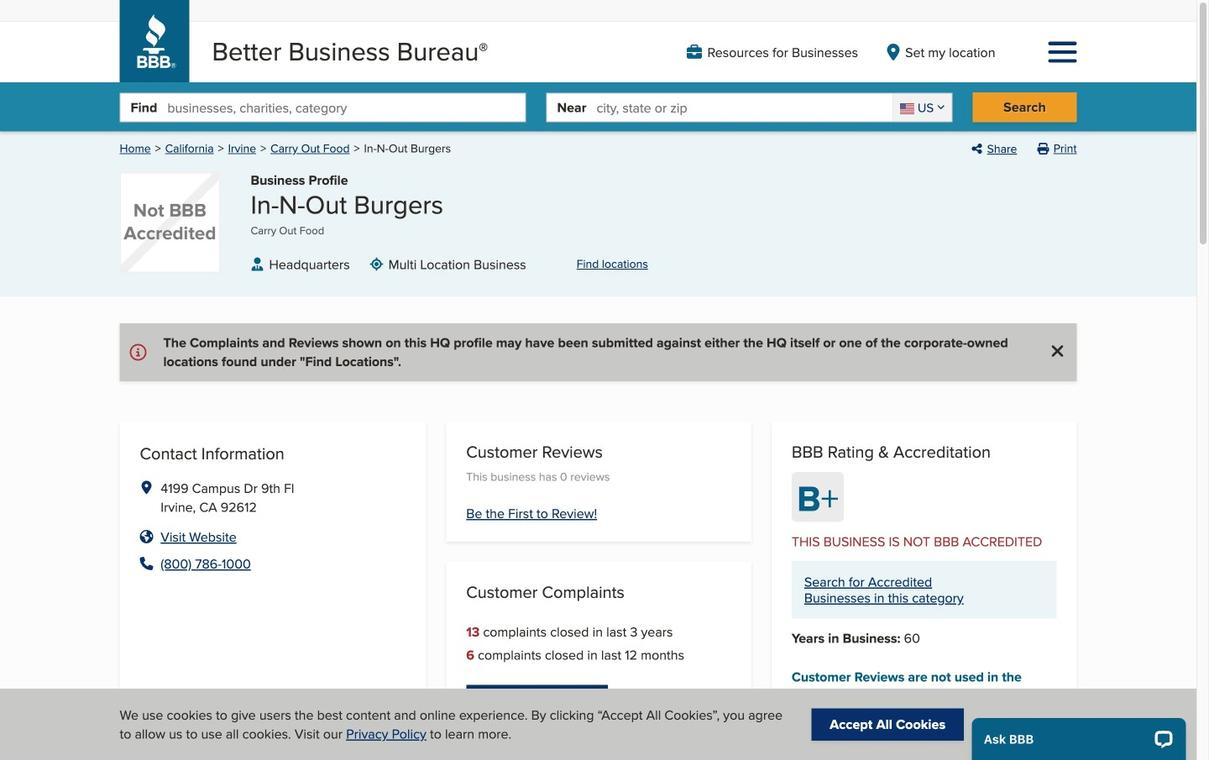 Task type: describe. For each thing, give the bounding box(es) containing it.
businesses, charities, category search field
[[167, 94, 526, 121]]



Task type: locate. For each thing, give the bounding box(es) containing it.
None field
[[893, 94, 952, 121]]

city, state or zip field
[[597, 94, 893, 121]]

not bbb accredited image
[[120, 172, 221, 273]]



Task type: vqa. For each thing, say whether or not it's contained in the screenshot.
Accredited Business image
no



